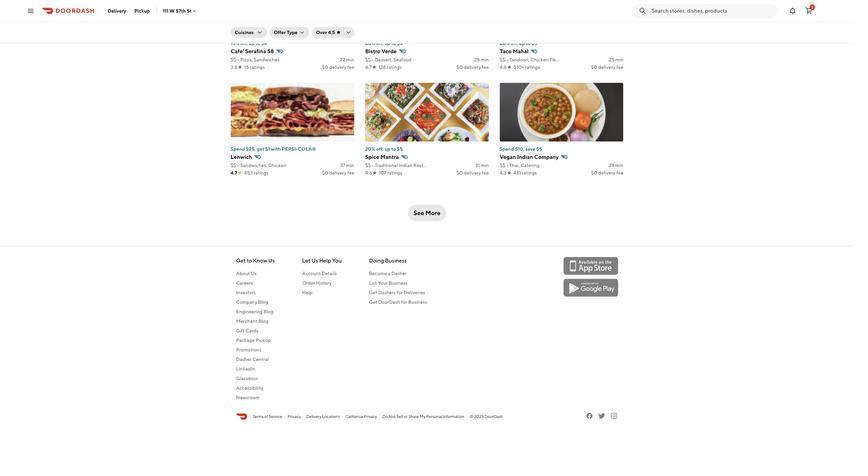 Task type: describe. For each thing, give the bounding box(es) containing it.
to for mahal
[[526, 41, 531, 46]]

• for bistro verde
[[372, 57, 374, 62]]

31
[[475, 163, 480, 168]]

ratings for cafe' serafina 58
[[250, 64, 265, 70]]

ratings for taco mahal
[[525, 64, 540, 70]]

min for verde
[[481, 57, 489, 62]]

taco
[[500, 48, 512, 55]]

min for mantra
[[481, 163, 489, 168]]

restaurant,
[[413, 163, 438, 168]]

pickup button
[[130, 5, 154, 16]]

1 vertical spatial business
[[389, 280, 408, 286]]

$5 for spice mantra
[[397, 146, 403, 152]]

4.3
[[500, 170, 506, 176]]

1 privacy from the left
[[288, 414, 301, 419]]

order history
[[302, 280, 332, 286]]

privacy link
[[288, 414, 301, 420]]

bistro
[[365, 48, 380, 55]]

package
[[236, 338, 255, 343]]

min for mahal
[[615, 57, 623, 62]]

locations
[[322, 414, 340, 419]]

$0 for indian
[[591, 170, 597, 176]]

$$ • sandwiches, chicken
[[231, 163, 286, 168]]

$$ for cafe' serafina 58
[[231, 57, 236, 62]]

$5 right save
[[536, 146, 542, 152]]

company blog
[[236, 299, 268, 305]]

offer type
[[274, 30, 298, 35]]

fee for verde
[[482, 64, 489, 70]]

doordash on facebook image
[[585, 412, 593, 420]]

blog for merchant blog
[[258, 318, 268, 324]]

more
[[425, 209, 441, 216]]

over
[[316, 30, 327, 35]]

dessert,
[[375, 57, 392, 62]]

$0 delivery fee for mahal
[[591, 64, 623, 70]]

become
[[369, 271, 387, 276]]

get for get doordash for business
[[369, 299, 377, 305]]

2 horizontal spatial delivery
[[439, 163, 457, 168]]

help link
[[302, 289, 342, 296]]

4.7 for lenwich
[[231, 170, 237, 176]]

to for serafina
[[255, 41, 260, 46]]

list your business
[[369, 280, 408, 286]]

to left know in the bottom of the page
[[247, 257, 252, 264]]

service
[[269, 414, 282, 419]]

• for taco mahal
[[506, 57, 508, 62]]

about us link
[[236, 270, 275, 277]]

$0 delivery fee for mantra
[[457, 170, 489, 176]]

you
[[332, 257, 342, 264]]

vegan
[[500, 154, 516, 160]]

20% for spice mantra
[[365, 146, 375, 152]]

1 horizontal spatial us
[[268, 257, 275, 264]]

15% off, up to $4
[[231, 41, 267, 46]]

©
[[470, 414, 473, 419]]

20% off, up to $5 for mahal
[[500, 41, 537, 46]]

engineering blog link
[[236, 308, 275, 315]]

min for indian
[[615, 163, 623, 168]]

accessibility link
[[236, 385, 275, 391]]

over 4.5
[[316, 30, 335, 35]]

do not sell or share my personal information
[[382, 414, 464, 419]]

get for get dashers for deliveries
[[369, 290, 377, 295]]

california
[[345, 414, 363, 419]]

$0 for verde
[[457, 64, 463, 70]]

delivery for mahal
[[598, 64, 615, 70]]

promotions link
[[236, 346, 275, 353]]

taco mahal
[[500, 48, 528, 55]]

about us
[[236, 271, 257, 276]]

• for cafe' serafina 58
[[237, 57, 239, 62]]

fee for mahal
[[616, 64, 623, 70]]

your
[[378, 280, 388, 286]]

2
[[811, 5, 813, 9]]

spend for lenwich
[[231, 146, 245, 152]]

vegan indian company
[[500, 154, 559, 160]]

481 ratings
[[513, 170, 537, 176]]

delivery for serafina
[[329, 64, 346, 70]]

gift cards
[[236, 328, 258, 333]]

• for vegan indian company
[[506, 163, 508, 168]]

newsroom
[[236, 395, 260, 400]]

accessibility
[[236, 385, 263, 391]]

delivery for mantra
[[464, 170, 481, 176]]

fee for serafina
[[347, 64, 354, 70]]

2023
[[474, 414, 484, 419]]

$$ for spice mantra
[[365, 163, 371, 168]]

cuisines button
[[231, 27, 267, 38]]

off, for verde
[[376, 41, 384, 46]]

merchant blog link
[[236, 318, 275, 325]]

$0 delivery fee for indian
[[591, 170, 623, 176]]

of
[[264, 414, 268, 419]]

newsroom link
[[236, 394, 275, 401]]

us for about us
[[251, 271, 257, 276]]

• for lenwich
[[237, 163, 239, 168]]

2 vertical spatial business
[[408, 299, 427, 305]]

28 for vegan indian company
[[609, 163, 614, 168]]

up for mantra
[[385, 146, 390, 152]]

4.6 for taco mahal
[[500, 64, 507, 70]]

111
[[163, 8, 168, 13]]

dasher central link
[[236, 356, 275, 363]]

list
[[369, 280, 377, 286]]

15 ratings
[[244, 64, 265, 70]]

type
[[287, 30, 298, 35]]

engineering blog
[[236, 309, 273, 314]]

20% for taco mahal
[[500, 41, 510, 46]]

111 w 57th st
[[163, 8, 192, 13]]

delivery for delivery locations
[[306, 414, 321, 419]]

31 min
[[475, 163, 489, 168]]

$$ for lenwich
[[231, 163, 236, 168]]

cafe'
[[231, 48, 244, 55]]

4.5
[[328, 30, 335, 35]]

pepsi-
[[282, 146, 298, 152]]

28 for bistro verde
[[474, 57, 480, 62]]

15%
[[231, 41, 239, 46]]

investors
[[236, 290, 256, 295]]

personal
[[426, 414, 442, 419]]

0 horizontal spatial help
[[302, 290, 313, 295]]

linkedin link
[[236, 365, 275, 372]]

us for let us help you
[[311, 257, 318, 264]]

history
[[316, 280, 332, 286]]

$25,
[[246, 146, 256, 152]]

$$ • dessert, seafood
[[365, 57, 412, 62]]

terms of service
[[252, 414, 282, 419]]

save
[[525, 146, 535, 152]]

delivery locations
[[306, 414, 340, 419]]

2 button
[[802, 4, 816, 18]]

min for serafina
[[346, 57, 354, 62]]

3 items, open order cart image
[[805, 7, 813, 15]]

57th
[[176, 8, 186, 13]]

sandwiches,
[[240, 163, 267, 168]]

sandwiches
[[254, 57, 280, 62]]

account details
[[302, 271, 337, 276]]

get dashers for deliveries link
[[369, 289, 427, 296]]

ratings for lenwich
[[254, 170, 269, 176]]

glassdoor link
[[236, 375, 275, 382]]

account
[[302, 271, 321, 276]]

• for spice mantra
[[372, 163, 374, 168]]

1 vertical spatial company
[[236, 299, 257, 305]]

gift
[[236, 328, 245, 333]]

mantra
[[380, 154, 399, 160]]

$1
[[265, 146, 270, 152]]



Task type: vqa. For each thing, say whether or not it's contained in the screenshot.


Task type: locate. For each thing, give the bounding box(es) containing it.
1 vertical spatial doordash
[[485, 414, 503, 419]]

0 vertical spatial get
[[236, 257, 246, 264]]

$0 for mahal
[[591, 64, 597, 70]]

delivery button
[[104, 5, 130, 16]]

linkedin
[[236, 366, 255, 372]]

1 horizontal spatial delivery
[[306, 414, 321, 419]]

company blog link
[[236, 299, 275, 305]]

• down bistro
[[372, 57, 374, 62]]

us
[[268, 257, 275, 264], [311, 257, 318, 264], [251, 271, 257, 276]]

1 vertical spatial delivery
[[439, 163, 457, 168]]

20% off, up to $5 for verde
[[365, 41, 403, 46]]

chicken for taco mahal
[[530, 57, 549, 62]]

delivery left pickup button
[[108, 8, 126, 13]]

$$ up 4.3
[[500, 163, 505, 168]]

0 horizontal spatial 28 min
[[474, 57, 489, 62]]

fee for mantra
[[482, 170, 489, 176]]

get inside get dashers for deliveries link
[[369, 290, 377, 295]]

us right let
[[311, 257, 318, 264]]

0 vertical spatial for
[[397, 290, 403, 295]]

4.7 left 453
[[231, 170, 237, 176]]

453
[[244, 170, 253, 176]]

1 horizontal spatial pickup
[[256, 338, 271, 343]]

0 vertical spatial indian
[[517, 154, 533, 160]]

to for mantra
[[391, 146, 396, 152]]

privacy
[[288, 414, 301, 419], [364, 414, 377, 419]]

0 horizontal spatial us
[[251, 271, 257, 276]]

1 vertical spatial dasher
[[236, 357, 251, 362]]

spend for vegan indian company
[[500, 146, 514, 152]]

spend up 'lenwich'
[[231, 146, 245, 152]]

privacy left do
[[364, 414, 377, 419]]

128 ratings
[[379, 64, 402, 70]]

$$ down the spice
[[365, 163, 371, 168]]

merchant
[[236, 318, 257, 324]]

delivery for indian
[[598, 170, 615, 176]]

$$ down taco
[[500, 57, 505, 62]]

let us help you
[[302, 257, 342, 264]]

cola®
[[298, 146, 316, 152]]

20% for bistro verde
[[365, 41, 375, 46]]

off, for mahal
[[511, 41, 518, 46]]

$0 for mantra
[[457, 170, 463, 176]]

delivery locations link
[[306, 414, 340, 420]]

0 vertical spatial blog
[[258, 299, 268, 305]]

doordash inside get doordash for business link
[[378, 299, 400, 305]]

$5 for bistro verde
[[397, 41, 403, 46]]

$5
[[397, 41, 403, 46], [531, 41, 537, 46], [397, 146, 403, 152], [536, 146, 542, 152]]

0 horizontal spatial 4.6
[[365, 170, 372, 176]]

1 vertical spatial 4.6
[[365, 170, 372, 176]]

1 horizontal spatial chicken
[[530, 57, 549, 62]]

get for get to know us
[[236, 257, 246, 264]]

1 vertical spatial pickup
[[256, 338, 271, 343]]

28
[[474, 57, 480, 62], [609, 163, 614, 168]]

doordash
[[378, 299, 400, 305], [485, 414, 503, 419]]

28 min for vegan indian company
[[609, 163, 623, 168]]

doing business
[[369, 257, 407, 264]]

2 horizontal spatial us
[[311, 257, 318, 264]]

$0 delivery fee for verde
[[457, 64, 489, 70]]

terms
[[252, 414, 263, 419]]

get doordash for business link
[[369, 299, 427, 305]]

1 horizontal spatial company
[[534, 154, 559, 160]]

1 vertical spatial 28
[[609, 163, 614, 168]]

up for serafina
[[249, 41, 254, 46]]

doordash on instagram image
[[610, 412, 618, 420]]

20% up bistro
[[365, 41, 375, 46]]

off, up taco mahal
[[511, 41, 518, 46]]

ratings down $$ • pizza, sandwiches
[[250, 64, 265, 70]]

help
[[319, 257, 331, 264], [302, 290, 313, 295]]

chicken up 510+ ratings at the top right of page
[[530, 57, 549, 62]]

Store search: begin typing to search for stores available on DoorDash text field
[[652, 7, 774, 14]]

0 vertical spatial 4.6
[[500, 64, 507, 70]]

37
[[340, 163, 345, 168]]

0 horizontal spatial indian
[[399, 163, 412, 168]]

notification bell image
[[789, 7, 797, 15]]

become a dasher link
[[369, 270, 427, 277]]

1 vertical spatial indian
[[399, 163, 412, 168]]

ratings for bistro verde
[[387, 64, 402, 70]]

information
[[443, 414, 464, 419]]

$0 delivery fee for serafina
[[322, 64, 354, 70]]

traditional
[[375, 163, 398, 168]]

$0 delivery fee
[[322, 64, 354, 70], [457, 64, 489, 70], [591, 64, 623, 70], [322, 170, 354, 176], [457, 170, 489, 176], [591, 170, 623, 176]]

spice
[[365, 154, 379, 160]]

0 horizontal spatial 4.7
[[231, 170, 237, 176]]

st
[[187, 8, 192, 13]]

for
[[397, 290, 403, 295], [401, 299, 407, 305]]

1 vertical spatial for
[[401, 299, 407, 305]]

0 vertical spatial company
[[534, 154, 559, 160]]

spend $10, save $5
[[500, 146, 542, 152]]

ratings for vegan indian company
[[522, 170, 537, 176]]

delivery inside the delivery button
[[108, 8, 126, 13]]

cafe' serafina 58
[[231, 48, 274, 55]]

get inside get doordash for business link
[[369, 299, 377, 305]]

1 vertical spatial blog
[[263, 309, 273, 314]]

let
[[302, 257, 310, 264]]

to up verde
[[391, 41, 396, 46]]

1 vertical spatial 28 min
[[609, 163, 623, 168]]

indian up 107 ratings
[[399, 163, 412, 168]]

4.6
[[500, 64, 507, 70], [365, 170, 372, 176]]

$$ down 'lenwich'
[[231, 163, 236, 168]]

dasher up list your business link at left bottom
[[391, 271, 407, 276]]

blog for engineering blog
[[263, 309, 273, 314]]

up for verde
[[385, 41, 390, 46]]

ratings for spice mantra
[[387, 170, 402, 176]]

off, for mantra
[[376, 146, 384, 152]]

glassdoor
[[236, 376, 258, 381]]

1 vertical spatial chicken
[[268, 163, 286, 168]]

• left thai,
[[506, 163, 508, 168]]

20% off, up to $5 up mahal
[[500, 41, 537, 46]]

pickup inside button
[[134, 8, 150, 13]]

20% off, up to $5 for mantra
[[365, 146, 403, 152]]

2 spend from the left
[[500, 146, 514, 152]]

offer
[[274, 30, 286, 35]]

up up verde
[[385, 41, 390, 46]]

doordash down dashers
[[378, 299, 400, 305]]

delivery
[[108, 8, 126, 13], [439, 163, 457, 168], [306, 414, 321, 419]]

business down the deliveries
[[408, 299, 427, 305]]

blog down company blog link
[[263, 309, 273, 314]]

for down get dashers for deliveries link
[[401, 299, 407, 305]]

4.6 left 107
[[365, 170, 372, 176]]

or
[[404, 414, 408, 419]]

$$ • pizza, sandwiches
[[231, 57, 280, 62]]

to left $4 at the top
[[255, 41, 260, 46]]

0 horizontal spatial pickup
[[134, 8, 150, 13]]

spend up the vegan
[[500, 146, 514, 152]]

delivery for verde
[[464, 64, 481, 70]]

serafina
[[245, 48, 266, 55]]

up up cafe' serafina 58 at the top left
[[249, 41, 254, 46]]

28 min for bistro verde
[[474, 57, 489, 62]]

california privacy
[[345, 414, 377, 419]]

open menu image
[[27, 7, 35, 15]]

4.7 for bistro verde
[[365, 64, 372, 70]]

for up get doordash for business at the left
[[397, 290, 403, 295]]

chicken down with
[[268, 163, 286, 168]]

$$ • traditional indian restaurant, delivery
[[365, 163, 457, 168]]

1 horizontal spatial spend
[[500, 146, 514, 152]]

delivery right restaurant,
[[439, 163, 457, 168]]

$$ up the 3.8 at the left
[[231, 57, 236, 62]]

up for mahal
[[519, 41, 525, 46]]

cuisines
[[235, 30, 254, 35]]

up up the mantra in the top of the page
[[385, 146, 390, 152]]

15
[[244, 64, 249, 70]]

us up careers link
[[251, 271, 257, 276]]

0 vertical spatial pickup
[[134, 8, 150, 13]]

deliveries
[[404, 290, 425, 295]]

$5 up seafood
[[397, 41, 403, 46]]

business
[[385, 257, 407, 264], [389, 280, 408, 286], [408, 299, 427, 305]]

1 vertical spatial help
[[302, 290, 313, 295]]

2 vertical spatial get
[[369, 299, 377, 305]]

$$ for bistro verde
[[365, 57, 371, 62]]

1 vertical spatial get
[[369, 290, 377, 295]]

0 vertical spatial help
[[319, 257, 331, 264]]

not
[[389, 414, 396, 419]]

20% off, up to $5 up spice mantra
[[365, 146, 403, 152]]

ratings down catering
[[522, 170, 537, 176]]

pizza,
[[240, 57, 253, 62]]

do
[[382, 414, 388, 419]]

blog for company blog
[[258, 299, 268, 305]]

fee for indian
[[616, 170, 623, 176]]

a
[[388, 271, 390, 276]]

20% off, up to $5 up bistro verde
[[365, 41, 403, 46]]

doordash on twitter image
[[597, 412, 606, 420]]

off, up bistro verde
[[376, 41, 384, 46]]

37 min
[[340, 163, 354, 168]]

help down order
[[302, 290, 313, 295]]

20% up the spice
[[365, 146, 375, 152]]

pickup left 111
[[134, 8, 150, 13]]

0 vertical spatial 28 min
[[474, 57, 489, 62]]

1 horizontal spatial help
[[319, 257, 331, 264]]

3.8
[[231, 64, 237, 70]]

0 horizontal spatial privacy
[[288, 414, 301, 419]]

us right know in the bottom of the page
[[268, 257, 275, 264]]

get
[[236, 257, 246, 264], [369, 290, 377, 295], [369, 299, 377, 305]]

0 vertical spatial doordash
[[378, 299, 400, 305]]

0 vertical spatial 4.7
[[365, 64, 372, 70]]

$5 up $$ • tandoori, chicken tikka masala
[[531, 41, 537, 46]]

1 horizontal spatial 4.6
[[500, 64, 507, 70]]

fee
[[347, 64, 354, 70], [482, 64, 489, 70], [616, 64, 623, 70], [347, 170, 354, 176], [482, 170, 489, 176], [616, 170, 623, 176]]

about
[[236, 271, 250, 276]]

package pickup link
[[236, 337, 275, 344]]

• down taco
[[506, 57, 508, 62]]

blog up "engineering blog" link at the bottom of the page
[[258, 299, 268, 305]]

• left pizza,
[[237, 57, 239, 62]]

to for verde
[[391, 41, 396, 46]]

company
[[534, 154, 559, 160], [236, 299, 257, 305]]

0 vertical spatial dasher
[[391, 271, 407, 276]]

1 horizontal spatial 28
[[609, 163, 614, 168]]

company down investors on the bottom of page
[[236, 299, 257, 305]]

0 vertical spatial business
[[385, 257, 407, 264]]

doordash right 2023
[[485, 414, 503, 419]]

$0 for serafina
[[322, 64, 328, 70]]

delivery inside delivery locations link
[[306, 414, 321, 419]]

help left you
[[319, 257, 331, 264]]

dashers
[[378, 290, 396, 295]]

$$ • thai, catering
[[500, 163, 540, 168]]

careers
[[236, 280, 253, 286]]

$$ for taco mahal
[[500, 57, 505, 62]]

2 vertical spatial blog
[[258, 318, 268, 324]]

dasher
[[391, 271, 407, 276], [236, 357, 251, 362]]

to up the mantra in the top of the page
[[391, 146, 396, 152]]

to up mahal
[[526, 41, 531, 46]]

tikka
[[549, 57, 561, 62]]

20% up taco
[[500, 41, 510, 46]]

privacy right service
[[288, 414, 301, 419]]

ratings down $$ • tandoori, chicken tikka masala
[[525, 64, 540, 70]]

business down become a dasher link at the bottom left of page
[[389, 280, 408, 286]]

catering
[[521, 163, 540, 168]]

dasher up "linkedin"
[[236, 357, 251, 362]]

0 horizontal spatial company
[[236, 299, 257, 305]]

ratings down traditional
[[387, 170, 402, 176]]

0 horizontal spatial chicken
[[268, 163, 286, 168]]

indian down spend $10, save $5
[[517, 154, 533, 160]]

$5 for taco mahal
[[531, 41, 537, 46]]

1 horizontal spatial dasher
[[391, 271, 407, 276]]

order
[[302, 280, 315, 286]]

delivery for delivery
[[108, 8, 126, 13]]

engineering
[[236, 309, 262, 314]]

2 vertical spatial delivery
[[306, 414, 321, 419]]

list your business link
[[369, 280, 427, 286]]

1 horizontal spatial 28 min
[[609, 163, 623, 168]]

1 horizontal spatial indian
[[517, 154, 533, 160]]

for for dashers
[[397, 290, 403, 295]]

ratings down $$ • dessert, seafood
[[387, 64, 402, 70]]

2 privacy from the left
[[364, 414, 377, 419]]

blog down "engineering blog" link at the bottom of the page
[[258, 318, 268, 324]]

1 spend from the left
[[231, 146, 245, 152]]

seafood
[[393, 57, 412, 62]]

chicken for lenwich
[[268, 163, 286, 168]]

up up mahal
[[519, 41, 525, 46]]

know
[[253, 257, 267, 264]]

0 horizontal spatial spend
[[231, 146, 245, 152]]

0 horizontal spatial delivery
[[108, 8, 126, 13]]

ratings down $$ • sandwiches, chicken
[[254, 170, 269, 176]]

107
[[379, 170, 386, 176]]

tandoori,
[[509, 57, 529, 62]]

0 horizontal spatial 28
[[474, 57, 480, 62]]

0 vertical spatial 28
[[474, 57, 480, 62]]

453 ratings
[[244, 170, 269, 176]]

22
[[340, 57, 345, 62]]

• down 'lenwich'
[[237, 163, 239, 168]]

see more button
[[408, 205, 446, 221]]

1 vertical spatial 4.7
[[231, 170, 237, 176]]

0 vertical spatial chicken
[[530, 57, 549, 62]]

1 horizontal spatial privacy
[[364, 414, 377, 419]]

central
[[252, 357, 269, 362]]

lenwich
[[231, 154, 252, 160]]

spend $25, get $1 with pepsi-cola®
[[231, 146, 316, 152]]

company down save
[[534, 154, 559, 160]]

$$ down bistro
[[365, 57, 371, 62]]

off, right 15%
[[240, 41, 248, 46]]

mahal
[[513, 48, 528, 55]]

delivery left locations
[[306, 414, 321, 419]]

off, up spice mantra
[[376, 146, 384, 152]]

pickup down gift cards link
[[256, 338, 271, 343]]

4.6 left 510+
[[500, 64, 507, 70]]

510+ ratings
[[513, 64, 540, 70]]

$$ for vegan indian company
[[500, 163, 505, 168]]

4.7 left 128 on the top of the page
[[365, 64, 372, 70]]

1 horizontal spatial 4.7
[[365, 64, 372, 70]]

investors link
[[236, 289, 275, 296]]

w
[[169, 8, 175, 13]]

for for doordash
[[401, 299, 407, 305]]

4.6 for spice mantra
[[365, 170, 372, 176]]

1 horizontal spatial doordash
[[485, 414, 503, 419]]

with
[[271, 146, 281, 152]]

off, for serafina
[[240, 41, 248, 46]]

0 horizontal spatial dasher
[[236, 357, 251, 362]]

business up become a dasher link at the bottom left of page
[[385, 257, 407, 264]]

0 horizontal spatial doordash
[[378, 299, 400, 305]]

• down the spice
[[372, 163, 374, 168]]

$0
[[322, 64, 328, 70], [457, 64, 463, 70], [591, 64, 597, 70], [322, 170, 328, 176], [457, 170, 463, 176], [591, 170, 597, 176]]

$4
[[261, 41, 267, 46]]

promotions
[[236, 347, 261, 353]]

$5 up the mantra in the top of the page
[[397, 146, 403, 152]]

0 vertical spatial delivery
[[108, 8, 126, 13]]



